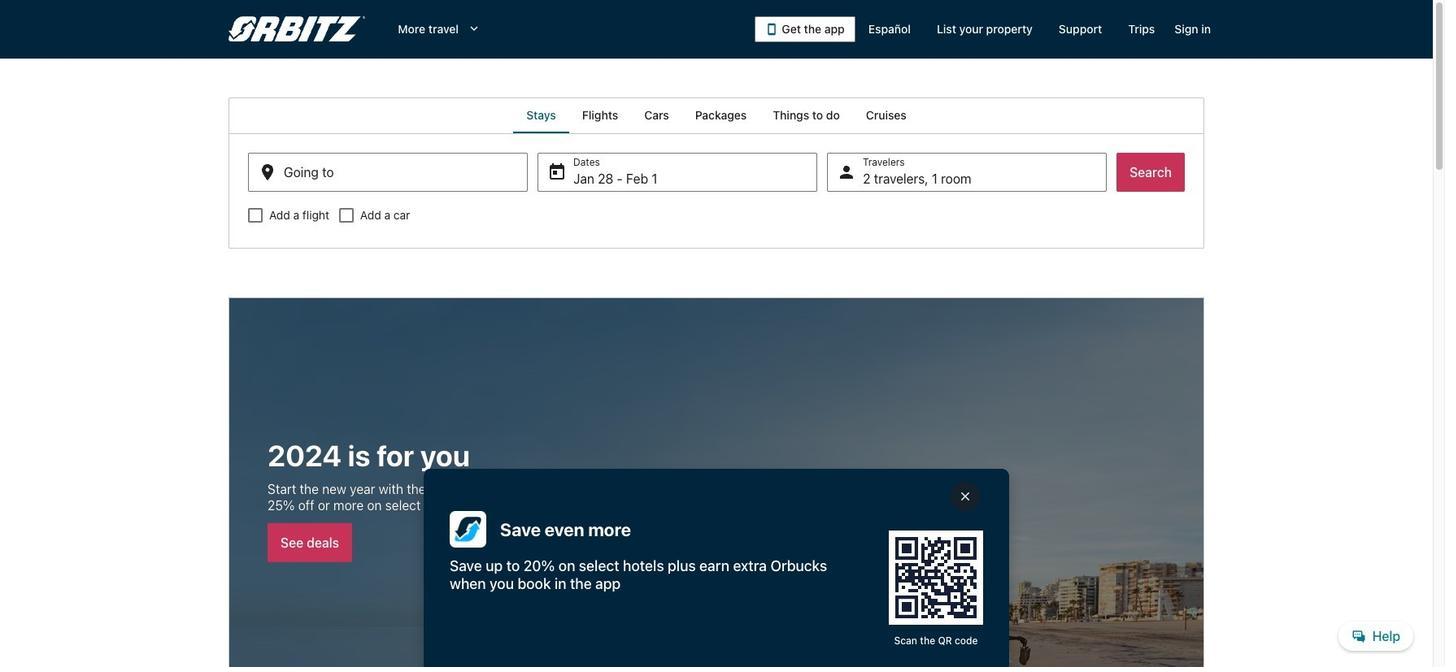 Task type: vqa. For each thing, say whether or not it's contained in the screenshot.
$198
no



Task type: describe. For each thing, give the bounding box(es) containing it.
travel sale activities deals image
[[229, 298, 1205, 668]]

sheetbannerimgalttext image
[[889, 531, 984, 626]]

close image
[[958, 490, 973, 504]]

orbitz logo image
[[447, 512, 486, 548]]



Task type: locate. For each thing, give the bounding box(es) containing it.
main content
[[0, 98, 1433, 668]]

orbitz logo image
[[229, 16, 366, 42]]

tab list
[[229, 98, 1205, 133]]

download the app button image
[[766, 23, 779, 36]]



